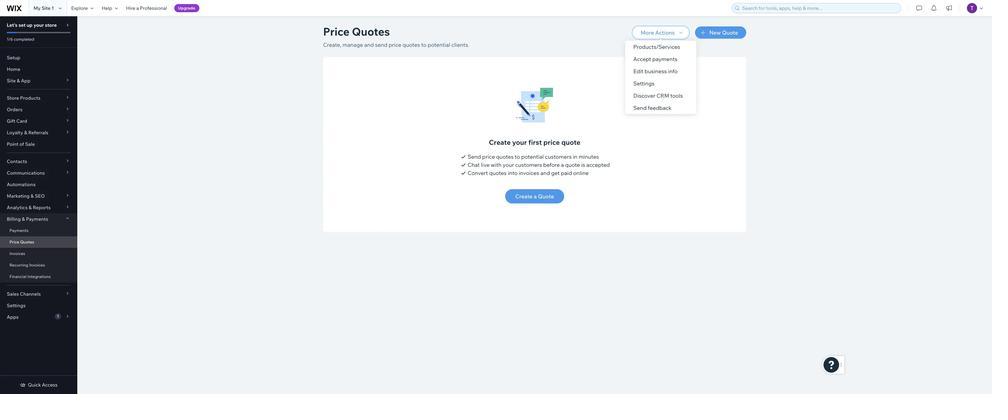 Task type: describe. For each thing, give the bounding box(es) containing it.
edit business info
[[634, 68, 678, 75]]

sales channels
[[7, 291, 41, 297]]

1 vertical spatial customers
[[516, 162, 542, 168]]

paid
[[561, 170, 573, 176]]

2 horizontal spatial price
[[544, 138, 560, 147]]

convert quotes into invoices and get paid online
[[468, 170, 589, 176]]

send feedback
[[634, 105, 672, 111]]

analytics & reports
[[7, 205, 51, 211]]

1 horizontal spatial site
[[42, 5, 51, 11]]

feedback
[[648, 105, 672, 111]]

quote inside "button"
[[538, 193, 554, 200]]

let's set up your store
[[7, 22, 57, 28]]

communications
[[7, 170, 45, 176]]

discover
[[634, 92, 656, 99]]

analytics
[[7, 205, 28, 211]]

create a quote
[[516, 193, 554, 200]]

before
[[544, 162, 560, 168]]

potential inside price quotes create, manage and send price quotes to potential clients.
[[428, 41, 451, 48]]

0 vertical spatial quote
[[562, 138, 581, 147]]

tools
[[671, 92, 683, 99]]

send for send price quotes to potential customers in minutes
[[468, 153, 481, 160]]

your for store
[[34, 22, 44, 28]]

1 horizontal spatial invoices
[[29, 263, 45, 268]]

financial integrations
[[10, 274, 51, 279]]

contacts
[[7, 158, 27, 165]]

more actions button
[[633, 26, 690, 39]]

loyalty & referrals
[[7, 130, 48, 136]]

payments inside popup button
[[26, 216, 48, 222]]

new quote button
[[696, 26, 747, 39]]

point of sale link
[[0, 138, 77, 150]]

marketing & seo button
[[0, 190, 77, 202]]

to inside price quotes create, manage and send price quotes to potential clients.
[[422, 41, 427, 48]]

create your first price quote
[[489, 138, 581, 147]]

invoices
[[519, 170, 540, 176]]

with
[[491, 162, 502, 168]]

create,
[[323, 41, 342, 48]]

sidebar element
[[0, 16, 77, 394]]

create for create a quote
[[516, 193, 533, 200]]

home
[[7, 66, 20, 72]]

gift card
[[7, 118, 27, 124]]

site & app
[[7, 78, 30, 84]]

your for customers
[[503, 162, 515, 168]]

& for billing
[[22, 216, 25, 222]]

explore
[[71, 5, 88, 11]]

more
[[641, 29, 655, 36]]

chat live with your customers before a quote is accepted
[[468, 162, 610, 168]]

sale
[[25, 141, 35, 147]]

gift
[[7, 118, 15, 124]]

sales
[[7, 291, 19, 297]]

in
[[573, 153, 578, 160]]

products/services
[[634, 43, 681, 50]]

more actions
[[641, 29, 675, 36]]

hire a professional link
[[122, 0, 171, 16]]

marketing
[[7, 193, 30, 199]]

sales channels button
[[0, 288, 77, 300]]

and for quotes
[[365, 41, 374, 48]]

financial integrations link
[[0, 271, 77, 283]]

first
[[529, 138, 542, 147]]

& for marketing
[[31, 193, 34, 199]]

Search for tools, apps, help & more... field
[[741, 3, 900, 13]]

price for price quotes
[[10, 240, 19, 245]]

manage
[[343, 41, 363, 48]]

0 vertical spatial invoices
[[10, 251, 25, 256]]

price inside price quotes create, manage and send price quotes to potential clients.
[[389, 41, 402, 48]]

crm
[[657, 92, 670, 99]]

discover crm tools
[[634, 92, 683, 99]]

billing
[[7, 216, 21, 222]]

loyalty & referrals button
[[0, 127, 77, 138]]

new quote
[[710, 29, 739, 36]]

online
[[574, 170, 589, 176]]

chat
[[468, 162, 480, 168]]

let's
[[7, 22, 18, 28]]

site inside site & app "dropdown button"
[[7, 78, 16, 84]]

reports
[[33, 205, 51, 211]]

1 vertical spatial your
[[513, 138, 527, 147]]

quick access
[[28, 382, 58, 388]]

new
[[710, 29, 721, 36]]

1/6
[[7, 37, 13, 42]]

help
[[102, 5, 112, 11]]

professional
[[140, 5, 167, 11]]

loyalty
[[7, 130, 23, 136]]

convert
[[468, 170, 488, 176]]

list box containing products/services
[[626, 41, 697, 114]]

info
[[669, 68, 678, 75]]

hire
[[126, 5, 135, 11]]

a for quote
[[534, 193, 537, 200]]

quotes for price quotes create, manage and send price quotes to potential clients.
[[352, 25, 390, 38]]

create a quote button
[[506, 189, 565, 204]]

integrations
[[27, 274, 51, 279]]

quick access button
[[20, 382, 58, 388]]

orders button
[[0, 104, 77, 115]]

store
[[7, 95, 19, 101]]

and for quotes
[[541, 170, 550, 176]]

of
[[19, 141, 24, 147]]

edit
[[634, 68, 644, 75]]

quick
[[28, 382, 41, 388]]

site & app button
[[0, 75, 77, 87]]

payments link
[[0, 225, 77, 237]]

settings inside sidebar element
[[7, 303, 26, 309]]



Task type: locate. For each thing, give the bounding box(es) containing it.
price
[[323, 25, 350, 38], [10, 240, 19, 245]]

1 horizontal spatial price
[[483, 153, 495, 160]]

0 vertical spatial quote
[[723, 29, 739, 36]]

price up live in the left top of the page
[[483, 153, 495, 160]]

financial
[[10, 274, 27, 279]]

1 horizontal spatial price
[[323, 25, 350, 38]]

create
[[489, 138, 511, 147], [516, 193, 533, 200]]

0 horizontal spatial create
[[489, 138, 511, 147]]

0 vertical spatial potential
[[428, 41, 451, 48]]

1 vertical spatial to
[[515, 153, 520, 160]]

1 vertical spatial send
[[468, 153, 481, 160]]

2 vertical spatial price
[[483, 153, 495, 160]]

quotes right send
[[403, 41, 420, 48]]

up
[[27, 22, 33, 28]]

invoices
[[10, 251, 25, 256], [29, 263, 45, 268]]

point of sale
[[7, 141, 35, 147]]

quotes inside price quotes create, manage and send price quotes to potential clients.
[[403, 41, 420, 48]]

1 vertical spatial potential
[[522, 153, 544, 160]]

store
[[45, 22, 57, 28]]

app
[[21, 78, 30, 84]]

send price quotes to potential customers in minutes
[[468, 153, 600, 160]]

setup
[[7, 55, 20, 61]]

0 vertical spatial a
[[136, 5, 139, 11]]

0 horizontal spatial and
[[365, 41, 374, 48]]

price right first
[[544, 138, 560, 147]]

quote down get on the right top of page
[[538, 193, 554, 200]]

and
[[365, 41, 374, 48], [541, 170, 550, 176]]

send down discover
[[634, 105, 647, 111]]

0 horizontal spatial a
[[136, 5, 139, 11]]

& for analytics
[[29, 205, 32, 211]]

1 vertical spatial price
[[544, 138, 560, 147]]

& for site
[[17, 78, 20, 84]]

contacts button
[[0, 156, 77, 167]]

customers up before
[[545, 153, 572, 160]]

0 vertical spatial 1
[[52, 5, 54, 11]]

0 vertical spatial settings
[[634, 80, 655, 87]]

invoices down "invoices" link
[[29, 263, 45, 268]]

0 horizontal spatial 1
[[52, 5, 54, 11]]

1 down the settings link
[[57, 314, 59, 319]]

store products button
[[0, 92, 77, 104]]

0 horizontal spatial send
[[468, 153, 481, 160]]

1 vertical spatial payments
[[10, 228, 28, 233]]

help button
[[98, 0, 122, 16]]

price
[[389, 41, 402, 48], [544, 138, 560, 147], [483, 153, 495, 160]]

send up chat
[[468, 153, 481, 160]]

analytics & reports button
[[0, 202, 77, 213]]

price inside 'link'
[[10, 240, 19, 245]]

0 vertical spatial and
[[365, 41, 374, 48]]

& left "app"
[[17, 78, 20, 84]]

0 vertical spatial to
[[422, 41, 427, 48]]

1 horizontal spatial and
[[541, 170, 550, 176]]

price right send
[[389, 41, 402, 48]]

0 vertical spatial quotes
[[352, 25, 390, 38]]

list box
[[626, 41, 697, 114]]

1 horizontal spatial send
[[634, 105, 647, 111]]

settings down sales
[[7, 303, 26, 309]]

clients.
[[452, 41, 470, 48]]

potential left clients.
[[428, 41, 451, 48]]

price for price quotes create, manage and send price quotes to potential clients.
[[323, 25, 350, 38]]

1 horizontal spatial quotes
[[352, 25, 390, 38]]

your up into
[[503, 162, 515, 168]]

1 vertical spatial price
[[10, 240, 19, 245]]

0 vertical spatial send
[[634, 105, 647, 111]]

1 vertical spatial quote
[[538, 193, 554, 200]]

1 vertical spatial quotes
[[20, 240, 34, 245]]

to
[[422, 41, 427, 48], [515, 153, 520, 160]]

0 horizontal spatial settings
[[7, 303, 26, 309]]

0 vertical spatial price
[[323, 25, 350, 38]]

0 horizontal spatial potential
[[428, 41, 451, 48]]

quotes inside price quotes create, manage and send price quotes to potential clients.
[[352, 25, 390, 38]]

1 vertical spatial site
[[7, 78, 16, 84]]

accepted
[[587, 162, 610, 168]]

1 horizontal spatial customers
[[545, 153, 572, 160]]

a inside "button"
[[534, 193, 537, 200]]

channels
[[20, 291, 41, 297]]

0 vertical spatial price
[[389, 41, 402, 48]]

business
[[645, 68, 667, 75]]

1 right my
[[52, 5, 54, 11]]

site right my
[[42, 5, 51, 11]]

quote
[[723, 29, 739, 36], [538, 193, 554, 200]]

store products
[[7, 95, 40, 101]]

create up with
[[489, 138, 511, 147]]

potential up the chat live with your customers before a quote is accepted
[[522, 153, 544, 160]]

accept payments
[[634, 56, 678, 62]]

completed
[[14, 37, 34, 42]]

2 vertical spatial quotes
[[490, 170, 507, 176]]

2 vertical spatial a
[[534, 193, 537, 200]]

orders
[[7, 107, 22, 113]]

& for loyalty
[[24, 130, 27, 136]]

& right "loyalty"
[[24, 130, 27, 136]]

& inside "dropdown button"
[[17, 78, 20, 84]]

customers
[[545, 153, 572, 160], [516, 162, 542, 168]]

& right the billing on the bottom left of page
[[22, 216, 25, 222]]

apps
[[7, 314, 19, 320]]

0 vertical spatial create
[[489, 138, 511, 147]]

1 vertical spatial and
[[541, 170, 550, 176]]

into
[[508, 170, 518, 176]]

1 vertical spatial invoices
[[29, 263, 45, 268]]

0 horizontal spatial price
[[10, 240, 19, 245]]

1 vertical spatial settings
[[7, 303, 26, 309]]

a for professional
[[136, 5, 139, 11]]

quotes down the "payments" link
[[20, 240, 34, 245]]

gift card button
[[0, 115, 77, 127]]

send for send feedback
[[634, 105, 647, 111]]

1 vertical spatial create
[[516, 193, 533, 200]]

quote inside button
[[723, 29, 739, 36]]

payments down analytics & reports popup button
[[26, 216, 48, 222]]

quotes up with
[[497, 153, 514, 160]]

1 vertical spatial 1
[[57, 314, 59, 319]]

0 horizontal spatial invoices
[[10, 251, 25, 256]]

create inside "button"
[[516, 193, 533, 200]]

payments
[[653, 56, 678, 62]]

1 horizontal spatial settings
[[634, 80, 655, 87]]

recurring invoices link
[[0, 260, 77, 271]]

price quotes create, manage and send price quotes to potential clients.
[[323, 25, 470, 48]]

a right hire
[[136, 5, 139, 11]]

send
[[634, 105, 647, 111], [468, 153, 481, 160]]

& left the seo
[[31, 193, 34, 199]]

a down invoices
[[534, 193, 537, 200]]

0 vertical spatial payments
[[26, 216, 48, 222]]

access
[[42, 382, 58, 388]]

0 horizontal spatial quotes
[[20, 240, 34, 245]]

quotes for price quotes
[[20, 240, 34, 245]]

& inside popup button
[[22, 216, 25, 222]]

0 horizontal spatial to
[[422, 41, 427, 48]]

& left the reports
[[29, 205, 32, 211]]

0 vertical spatial quotes
[[403, 41, 420, 48]]

hire a professional
[[126, 5, 167, 11]]

seo
[[35, 193, 45, 199]]

communications button
[[0, 167, 77, 179]]

quote up in
[[562, 138, 581, 147]]

0 vertical spatial customers
[[545, 153, 572, 160]]

create down convert quotes into invoices and get paid online
[[516, 193, 533, 200]]

1 inside sidebar element
[[57, 314, 59, 319]]

quotes
[[352, 25, 390, 38], [20, 240, 34, 245]]

price quotes link
[[0, 237, 77, 248]]

billing & payments button
[[0, 213, 77, 225]]

is
[[582, 162, 586, 168]]

card
[[16, 118, 27, 124]]

2 vertical spatial your
[[503, 162, 515, 168]]

settings
[[634, 80, 655, 87], [7, 303, 26, 309]]

and left send
[[365, 41, 374, 48]]

1 horizontal spatial potential
[[522, 153, 544, 160]]

and left get on the right top of page
[[541, 170, 550, 176]]

actions
[[656, 29, 675, 36]]

0 horizontal spatial quote
[[538, 193, 554, 200]]

0 horizontal spatial site
[[7, 78, 16, 84]]

&
[[17, 78, 20, 84], [24, 130, 27, 136], [31, 193, 34, 199], [29, 205, 32, 211], [22, 216, 25, 222]]

minutes
[[579, 153, 600, 160]]

0 vertical spatial your
[[34, 22, 44, 28]]

recurring
[[10, 263, 28, 268]]

1 horizontal spatial quote
[[723, 29, 739, 36]]

settings up discover
[[634, 80, 655, 87]]

1 horizontal spatial to
[[515, 153, 520, 160]]

1 horizontal spatial 1
[[57, 314, 59, 319]]

1 vertical spatial a
[[561, 162, 564, 168]]

send
[[375, 41, 388, 48]]

quotes down with
[[490, 170, 507, 176]]

a up paid
[[561, 162, 564, 168]]

& inside popup button
[[29, 205, 32, 211]]

referrals
[[28, 130, 48, 136]]

invoices up 'recurring' at the bottom left
[[10, 251, 25, 256]]

payments
[[26, 216, 48, 222], [10, 228, 28, 233]]

0 horizontal spatial customers
[[516, 162, 542, 168]]

customers up invoices
[[516, 162, 542, 168]]

1 horizontal spatial a
[[534, 193, 537, 200]]

setup link
[[0, 52, 77, 63]]

and inside price quotes create, manage and send price quotes to potential clients.
[[365, 41, 374, 48]]

automations link
[[0, 179, 77, 190]]

upgrade button
[[174, 4, 199, 12]]

0 horizontal spatial price
[[389, 41, 402, 48]]

create for create your first price quote
[[489, 138, 511, 147]]

your inside sidebar element
[[34, 22, 44, 28]]

2 horizontal spatial a
[[561, 162, 564, 168]]

a
[[136, 5, 139, 11], [561, 162, 564, 168], [534, 193, 537, 200]]

marketing & seo
[[7, 193, 45, 199]]

quotes up send
[[352, 25, 390, 38]]

payments up price quotes
[[10, 228, 28, 233]]

0 vertical spatial site
[[42, 5, 51, 11]]

site
[[42, 5, 51, 11], [7, 78, 16, 84]]

quotes inside price quotes 'link'
[[20, 240, 34, 245]]

quote down in
[[566, 162, 580, 168]]

price quotes
[[10, 240, 34, 245]]

upgrade
[[178, 5, 195, 11]]

1 horizontal spatial create
[[516, 193, 533, 200]]

price down the billing on the bottom left of page
[[10, 240, 19, 245]]

invoices link
[[0, 248, 77, 260]]

potential
[[428, 41, 451, 48], [522, 153, 544, 160]]

1 vertical spatial quotes
[[497, 153, 514, 160]]

your right the up
[[34, 22, 44, 28]]

quote
[[562, 138, 581, 147], [566, 162, 580, 168]]

quote right new
[[723, 29, 739, 36]]

price inside price quotes create, manage and send price quotes to potential clients.
[[323, 25, 350, 38]]

site down home
[[7, 78, 16, 84]]

1 vertical spatial quote
[[566, 162, 580, 168]]

your left first
[[513, 138, 527, 147]]

price up create,
[[323, 25, 350, 38]]



Task type: vqa. For each thing, say whether or not it's contained in the screenshot.
Setup link
yes



